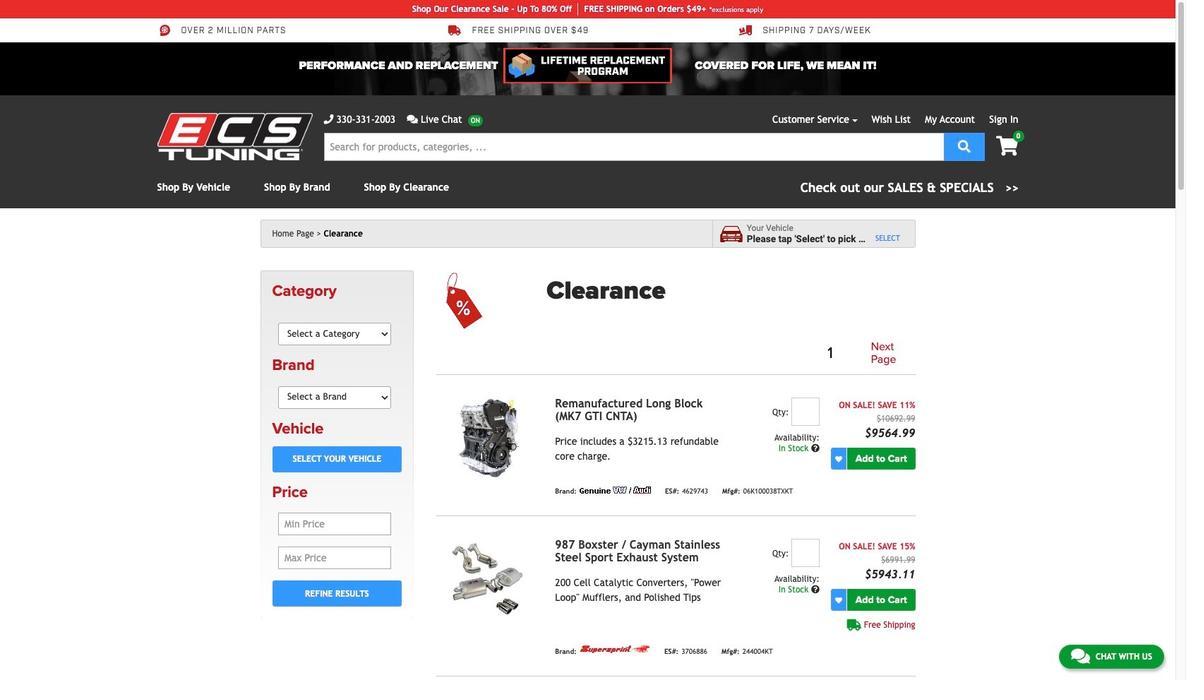 Task type: vqa. For each thing, say whether or not it's contained in the screenshot.
the bottom "Wheel Center Caps" 'link' the Wheel
no



Task type: locate. For each thing, give the bounding box(es) containing it.
comments image
[[1071, 648, 1090, 665]]

ecs tuning image
[[157, 113, 313, 160]]

question circle image for supersprint - corporate logo
[[811, 586, 820, 594]]

Min Price number field
[[278, 513, 391, 535]]

2 question circle image from the top
[[811, 586, 820, 594]]

paginated product list navigation navigation
[[547, 338, 916, 369]]

0 vertical spatial question circle image
[[811, 444, 820, 453]]

question circle image
[[811, 444, 820, 453], [811, 586, 820, 594]]

genuine volkswagen audi - corporate logo image
[[580, 487, 651, 494]]

1 vertical spatial question circle image
[[811, 586, 820, 594]]

1 add to wish list image from the top
[[835, 455, 843, 462]]

None number field
[[792, 398, 820, 426], [792, 539, 820, 567], [792, 398, 820, 426], [792, 539, 820, 567]]

shopping cart image
[[997, 136, 1019, 156]]

supersprint - corporate logo image
[[580, 645, 650, 654]]

0 vertical spatial add to wish list image
[[835, 455, 843, 462]]

1 question circle image from the top
[[811, 444, 820, 453]]

1 vertical spatial add to wish list image
[[835, 597, 843, 604]]

2 add to wish list image from the top
[[835, 597, 843, 604]]

es#4629743 - 06k100038txkt - remanufactured long block (mk7 gti cnta) - price includes a $3215.13 refundable core charge. - genuine volkswagen audi - volkswagen image
[[437, 398, 544, 478]]

comments image
[[407, 114, 418, 124]]

question circle image for genuine volkswagen audi - corporate logo
[[811, 444, 820, 453]]

add to wish list image
[[835, 455, 843, 462], [835, 597, 843, 604]]



Task type: describe. For each thing, give the bounding box(es) containing it.
add to wish list image for question circle image associated with genuine volkswagen audi - corporate logo
[[835, 455, 843, 462]]

search image
[[958, 139, 971, 152]]

Search text field
[[324, 133, 944, 161]]

Max Price number field
[[278, 547, 391, 569]]

lifetime replacement program banner image
[[504, 48, 672, 83]]

add to wish list image for supersprint - corporate logo question circle image
[[835, 597, 843, 604]]

phone image
[[324, 114, 334, 124]]

es#3706886 - 244004kt - 987 boxster / cayman stainless steel sport exhaust system - 200 cell catalytic converters, "power loop" mufflers, and polished tips - supersprint - porsche image
[[437, 539, 544, 620]]



